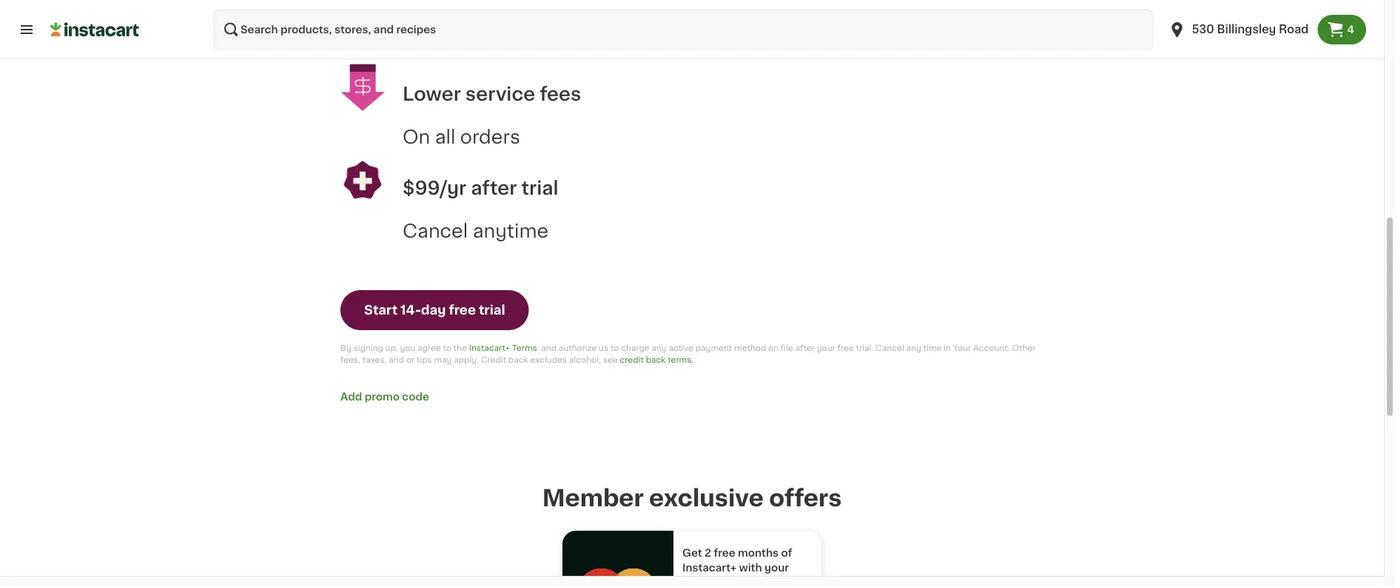 Task type: describe. For each thing, give the bounding box(es) containing it.
530 billingsley road
[[1193, 24, 1309, 35]]

alcohol;
[[569, 356, 601, 364]]

add promo code button
[[341, 389, 429, 404]]

your inside get 2 free months of instacart+ with your eligible mastercard
[[765, 563, 789, 573]]

0 horizontal spatial and
[[389, 356, 404, 364]]

payment
[[696, 344, 733, 352]]

0 vertical spatial after
[[471, 179, 517, 197]]

fees
[[540, 85, 582, 103]]

2 back from the left
[[646, 356, 666, 364]]

eligible inside get 2 free months of instacart+ with your eligible mastercard
[[683, 578, 722, 587]]

your
[[954, 344, 972, 352]]

on for on all orders
[[403, 128, 430, 146]]

terms.
[[668, 356, 694, 364]]

start 14-day free trial button
[[341, 290, 529, 330]]

code
[[402, 392, 429, 402]]

1 to from the left
[[443, 344, 452, 352]]

14-
[[401, 304, 421, 316]]

billingsley
[[1218, 24, 1277, 35]]

add
[[341, 392, 362, 402]]

start
[[364, 304, 398, 316]]

get 2 free months of instacart+ with your eligible mastercard
[[683, 548, 797, 587]]

member exclusive offers
[[543, 487, 842, 509]]

0 horizontal spatial cancel
[[403, 222, 468, 240]]

road
[[1280, 24, 1309, 35]]

0 horizontal spatial instacart+
[[469, 344, 510, 352]]

up,
[[386, 344, 398, 352]]

tips
[[417, 356, 432, 364]]

pickup
[[507, 34, 570, 52]]

your inside and authorize us to charge any active payment method on file after your free trial. cancel any time in your account. other fees, taxes, and or tips may apply.
[[817, 344, 836, 352]]

time
[[924, 344, 942, 352]]

on
[[769, 344, 779, 352]]

or
[[406, 356, 415, 364]]

credit
[[620, 356, 644, 364]]

credit
[[481, 356, 507, 364]]

instacart+ terms link
[[469, 344, 537, 352]]

promo
[[365, 392, 400, 402]]

and authorize us to charge any active payment method on file after your free trial. cancel any time in your account. other fees, taxes, and or tips may apply.
[[341, 344, 1038, 364]]

$99/yr after trial
[[403, 179, 559, 197]]

free inside get 2 free months of instacart+ with your eligible mastercard
[[714, 548, 736, 558]]

lower service fees
[[403, 85, 582, 103]]

us
[[599, 344, 609, 352]]

file
[[781, 344, 794, 352]]

4 button
[[1318, 15, 1367, 44]]

the
[[454, 344, 467, 352]]

day
[[421, 304, 446, 316]]

exclusive
[[650, 487, 764, 509]]

1 back from the left
[[509, 356, 528, 364]]

530 billingsley road button
[[1160, 9, 1318, 50]]

excludes
[[531, 356, 567, 364]]

service
[[466, 85, 536, 103]]

credit back excludes alcohol; see credit back terms.
[[479, 356, 694, 364]]

you
[[400, 344, 416, 352]]

member
[[543, 487, 644, 509]]

2 any from the left
[[907, 344, 922, 352]]

see
[[603, 356, 618, 364]]

authorize
[[559, 344, 597, 352]]

with
[[740, 563, 762, 573]]

in
[[944, 344, 952, 352]]

$99/yr
[[403, 179, 467, 197]]

get
[[683, 548, 703, 558]]

all
[[435, 128, 456, 146]]

1 horizontal spatial and
[[542, 344, 557, 352]]

start 14-day free trial
[[364, 304, 505, 316]]

Search field
[[213, 9, 1154, 50]]

0 horizontal spatial eligible
[[435, 34, 502, 52]]

cancel inside and authorize us to charge any active payment method on file after your free trial. cancel any time in your account. other fees, taxes, and or tips may apply.
[[876, 344, 905, 352]]



Task type: locate. For each thing, give the bounding box(es) containing it.
0 horizontal spatial trial
[[479, 304, 505, 316]]

free left trial.
[[838, 344, 854, 352]]

of
[[782, 548, 793, 558]]

your down of
[[765, 563, 789, 573]]

0 vertical spatial and
[[542, 344, 557, 352]]

instacart+
[[469, 344, 510, 352], [683, 563, 737, 573]]

1 horizontal spatial after
[[796, 344, 815, 352]]

1 horizontal spatial cancel
[[876, 344, 905, 352]]

on
[[403, 34, 430, 52], [403, 128, 430, 146]]

1 vertical spatial instacart+
[[683, 563, 737, 573]]

on left all
[[403, 128, 430, 146]]

on up lower
[[403, 34, 430, 52]]

charge
[[621, 344, 650, 352]]

back down 'charge'
[[646, 356, 666, 364]]

0 vertical spatial orders
[[574, 34, 634, 52]]

0 vertical spatial eligible
[[435, 34, 502, 52]]

2 vertical spatial free
[[714, 548, 736, 558]]

0 horizontal spatial to
[[443, 344, 452, 352]]

0 horizontal spatial orders
[[460, 128, 521, 146]]

cancel down $99/yr
[[403, 222, 468, 240]]

instacart logo image
[[50, 21, 139, 39]]

to
[[443, 344, 452, 352], [611, 344, 619, 352]]

1 horizontal spatial free
[[714, 548, 736, 558]]

instacart+ up credit at left
[[469, 344, 510, 352]]

back down terms
[[509, 356, 528, 364]]

free inside start 14-day free trial button
[[449, 304, 476, 316]]

method
[[735, 344, 767, 352]]

1 vertical spatial cancel
[[876, 344, 905, 352]]

after
[[471, 179, 517, 197], [796, 344, 815, 352]]

instacart+ inside get 2 free months of instacart+ with your eligible mastercard
[[683, 563, 737, 573]]

any
[[652, 344, 667, 352], [907, 344, 922, 352]]

on eligible pickup orders
[[403, 34, 634, 52]]

fees,
[[341, 356, 361, 364]]

None search field
[[213, 9, 1154, 50]]

1 horizontal spatial eligible
[[683, 578, 722, 587]]

terms
[[512, 344, 537, 352]]

orders
[[574, 34, 634, 52], [460, 128, 521, 146]]

0 horizontal spatial back
[[509, 356, 528, 364]]

other
[[1013, 344, 1036, 352]]

lower
[[403, 85, 461, 103]]

1 horizontal spatial to
[[611, 344, 619, 352]]

1 horizontal spatial orders
[[574, 34, 634, 52]]

1 vertical spatial trial
[[479, 304, 505, 316]]

after inside and authorize us to charge any active payment method on file after your free trial. cancel any time in your account. other fees, taxes, and or tips may apply.
[[796, 344, 815, 352]]

offers
[[770, 487, 842, 509]]

trial inside start 14-day free trial button
[[479, 304, 505, 316]]

1 vertical spatial orders
[[460, 128, 521, 146]]

after up 'anytime'
[[471, 179, 517, 197]]

agree
[[418, 344, 441, 352]]

taxes,
[[363, 356, 387, 364]]

1 horizontal spatial trial
[[522, 179, 559, 197]]

1 vertical spatial after
[[796, 344, 815, 352]]

1 on from the top
[[403, 34, 430, 52]]

trial
[[522, 179, 559, 197], [479, 304, 505, 316]]

1 horizontal spatial any
[[907, 344, 922, 352]]

eligible up lower service fees
[[435, 34, 502, 52]]

1 any from the left
[[652, 344, 667, 352]]

any left time
[[907, 344, 922, 352]]

2 on from the top
[[403, 128, 430, 146]]

cancel right trial.
[[876, 344, 905, 352]]

apply.
[[454, 356, 479, 364]]

orders right the 'pickup'
[[574, 34, 634, 52]]

trial up 'anytime'
[[522, 179, 559, 197]]

and up the excludes
[[542, 344, 557, 352]]

on all orders
[[403, 128, 521, 146]]

on for on eligible pickup orders
[[403, 34, 430, 52]]

free right "2"
[[714, 548, 736, 558]]

instacart+ down "2"
[[683, 563, 737, 573]]

orders down lower service fees
[[460, 128, 521, 146]]

free inside and authorize us to charge any active payment method on file after your free trial. cancel any time in your account. other fees, taxes, and or tips may apply.
[[838, 344, 854, 352]]

1 horizontal spatial instacart+
[[683, 563, 737, 573]]

and
[[542, 344, 557, 352], [389, 356, 404, 364]]

months
[[738, 548, 779, 558]]

your
[[817, 344, 836, 352], [765, 563, 789, 573]]

free
[[449, 304, 476, 316], [838, 344, 854, 352], [714, 548, 736, 558]]

530
[[1193, 24, 1215, 35]]

0 horizontal spatial your
[[765, 563, 789, 573]]

any up credit back terms. link
[[652, 344, 667, 352]]

may
[[434, 356, 452, 364]]

your left trial.
[[817, 344, 836, 352]]

by
[[341, 344, 352, 352]]

2 horizontal spatial free
[[838, 344, 854, 352]]

after right file
[[796, 344, 815, 352]]

to right us
[[611, 344, 619, 352]]

free right day
[[449, 304, 476, 316]]

signing
[[354, 344, 383, 352]]

0 horizontal spatial free
[[449, 304, 476, 316]]

1 horizontal spatial your
[[817, 344, 836, 352]]

to up may
[[443, 344, 452, 352]]

1 vertical spatial your
[[765, 563, 789, 573]]

trial.
[[856, 344, 874, 352]]

cancel anytime
[[403, 222, 549, 240]]

0 vertical spatial on
[[403, 34, 430, 52]]

0 vertical spatial cancel
[[403, 222, 468, 240]]

1 horizontal spatial back
[[646, 356, 666, 364]]

eligible
[[435, 34, 502, 52], [683, 578, 722, 587]]

add promo code
[[341, 392, 429, 402]]

eligible down "2"
[[683, 578, 722, 587]]

by signing up, you agree to the instacart+ terms
[[341, 344, 537, 352]]

and down up,
[[389, 356, 404, 364]]

1 vertical spatial free
[[838, 344, 854, 352]]

4
[[1348, 24, 1355, 35]]

active
[[669, 344, 694, 352]]

to inside and authorize us to charge any active payment method on file after your free trial. cancel any time in your account. other fees, taxes, and or tips may apply.
[[611, 344, 619, 352]]

1 vertical spatial on
[[403, 128, 430, 146]]

2 to from the left
[[611, 344, 619, 352]]

anytime
[[473, 222, 549, 240]]

0 vertical spatial your
[[817, 344, 836, 352]]

0 vertical spatial free
[[449, 304, 476, 316]]

1 vertical spatial and
[[389, 356, 404, 364]]

back
[[509, 356, 528, 364], [646, 356, 666, 364]]

0 horizontal spatial any
[[652, 344, 667, 352]]

2
[[705, 548, 712, 558]]

0 vertical spatial instacart+
[[469, 344, 510, 352]]

0 vertical spatial trial
[[522, 179, 559, 197]]

1 vertical spatial eligible
[[683, 578, 722, 587]]

0 horizontal spatial after
[[471, 179, 517, 197]]

cancel
[[403, 222, 468, 240], [876, 344, 905, 352]]

credit back terms. link
[[620, 356, 694, 364]]

trial up instacart+ terms link
[[479, 304, 505, 316]]

account.
[[974, 344, 1011, 352]]

530 billingsley road button
[[1169, 9, 1309, 50]]



Task type: vqa. For each thing, say whether or not it's contained in the screenshot.
$4.59 Original price: $6.09 element
no



